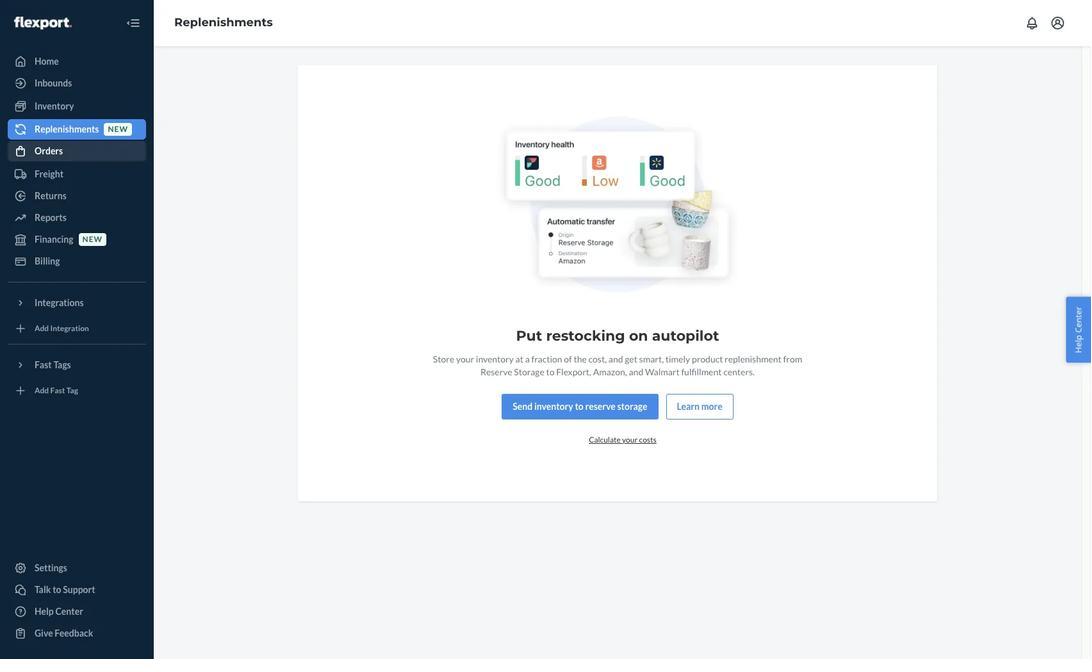 Task type: locate. For each thing, give the bounding box(es) containing it.
0 horizontal spatial and
[[609, 354, 623, 364]]

center
[[1073, 306, 1084, 333], [55, 606, 83, 617]]

add for add integration
[[35, 324, 49, 333]]

your right store
[[456, 354, 474, 364]]

new up orders link at the left of page
[[108, 125, 128, 134]]

new down reports link on the top
[[82, 235, 103, 244]]

from
[[783, 354, 802, 364]]

walmart
[[645, 366, 680, 377]]

restocking
[[546, 327, 625, 345]]

add integration
[[35, 324, 89, 333]]

0 horizontal spatial inventory
[[476, 354, 514, 364]]

cost,
[[589, 354, 607, 364]]

0 vertical spatial fast
[[35, 359, 52, 370]]

1 horizontal spatial help
[[1073, 335, 1084, 353]]

freight
[[35, 169, 63, 179]]

learn
[[677, 401, 700, 412]]

and
[[609, 354, 623, 364], [629, 366, 643, 377]]

2 vertical spatial to
[[53, 584, 61, 595]]

returns
[[35, 190, 67, 201]]

0 vertical spatial replenishments
[[174, 15, 273, 30]]

0 vertical spatial your
[[456, 354, 474, 364]]

1 horizontal spatial center
[[1073, 306, 1084, 333]]

give feedback button
[[8, 623, 146, 644]]

open account menu image
[[1050, 15, 1066, 31]]

0 horizontal spatial your
[[456, 354, 474, 364]]

0 horizontal spatial help
[[35, 606, 54, 617]]

billing link
[[8, 251, 146, 272]]

store
[[433, 354, 454, 364]]

amazon,
[[593, 366, 627, 377]]

fast tags button
[[8, 355, 146, 375]]

your inside store your inventory at a fraction of the cost, and get smart, timely product replenishment from reserve storage to flexport, amazon, and walmart fulfillment centers.
[[456, 354, 474, 364]]

empty list image
[[494, 117, 741, 298]]

0 horizontal spatial new
[[82, 235, 103, 244]]

1 horizontal spatial help center
[[1073, 306, 1084, 353]]

0 vertical spatial center
[[1073, 306, 1084, 333]]

product
[[692, 354, 723, 364]]

0 horizontal spatial to
[[53, 584, 61, 595]]

1 vertical spatial help center
[[35, 606, 83, 617]]

1 horizontal spatial inventory
[[534, 401, 573, 412]]

add down the fast tags
[[35, 386, 49, 396]]

fast
[[35, 359, 52, 370], [50, 386, 65, 396]]

0 vertical spatial help center
[[1073, 306, 1084, 353]]

feedback
[[55, 628, 93, 639]]

1 vertical spatial to
[[575, 401, 584, 412]]

close navigation image
[[126, 15, 141, 31]]

0 vertical spatial new
[[108, 125, 128, 134]]

replenishments
[[174, 15, 273, 30], [35, 124, 99, 135]]

centers.
[[723, 366, 755, 377]]

1 vertical spatial help
[[35, 606, 54, 617]]

store your inventory at a fraction of the cost, and get smart, timely product replenishment from reserve storage to flexport, amazon, and walmart fulfillment centers.
[[433, 354, 802, 377]]

billing
[[35, 256, 60, 267]]

your
[[456, 354, 474, 364], [622, 435, 638, 445]]

financing
[[35, 234, 73, 245]]

0 vertical spatial to
[[546, 366, 555, 377]]

add left integration
[[35, 324, 49, 333]]

to
[[546, 366, 555, 377], [575, 401, 584, 412], [53, 584, 61, 595]]

your for store
[[456, 354, 474, 364]]

more
[[701, 401, 723, 412]]

inventory inside button
[[534, 401, 573, 412]]

and up amazon,
[[609, 354, 623, 364]]

new for financing
[[82, 235, 103, 244]]

0 vertical spatial add
[[35, 324, 49, 333]]

and down get
[[629, 366, 643, 377]]

inventory up reserve
[[476, 354, 514, 364]]

0 vertical spatial help
[[1073, 335, 1084, 353]]

timely
[[666, 354, 690, 364]]

new for replenishments
[[108, 125, 128, 134]]

1 horizontal spatial your
[[622, 435, 638, 445]]

inventory right send
[[534, 401, 573, 412]]

1 vertical spatial and
[[629, 366, 643, 377]]

fast left tag
[[50, 386, 65, 396]]

smart,
[[639, 354, 664, 364]]

help
[[1073, 335, 1084, 353], [35, 606, 54, 617]]

integrations
[[35, 297, 84, 308]]

1 horizontal spatial new
[[108, 125, 128, 134]]

help center
[[1073, 306, 1084, 353], [35, 606, 83, 617]]

storage
[[514, 366, 544, 377]]

new
[[108, 125, 128, 134], [82, 235, 103, 244]]

1 vertical spatial new
[[82, 235, 103, 244]]

help center button
[[1066, 297, 1091, 363]]

2 add from the top
[[35, 386, 49, 396]]

1 vertical spatial add
[[35, 386, 49, 396]]

open notifications image
[[1025, 15, 1040, 31]]

1 horizontal spatial to
[[546, 366, 555, 377]]

a
[[525, 354, 530, 364]]

fast left tags
[[35, 359, 52, 370]]

to left reserve
[[575, 401, 584, 412]]

replenishment
[[725, 354, 782, 364]]

to right talk
[[53, 584, 61, 595]]

1 add from the top
[[35, 324, 49, 333]]

to inside store your inventory at a fraction of the cost, and get smart, timely product replenishment from reserve storage to flexport, amazon, and walmart fulfillment centers.
[[546, 366, 555, 377]]

0 vertical spatial and
[[609, 354, 623, 364]]

1 vertical spatial inventory
[[534, 401, 573, 412]]

1 horizontal spatial replenishments
[[174, 15, 273, 30]]

reports link
[[8, 208, 146, 228]]

0 horizontal spatial replenishments
[[35, 124, 99, 135]]

your left costs
[[622, 435, 638, 445]]

tag
[[66, 386, 78, 396]]

home link
[[8, 51, 146, 72]]

inventory
[[476, 354, 514, 364], [534, 401, 573, 412]]

inventory inside store your inventory at a fraction of the cost, and get smart, timely product replenishment from reserve storage to flexport, amazon, and walmart fulfillment centers.
[[476, 354, 514, 364]]

1 vertical spatial your
[[622, 435, 638, 445]]

add
[[35, 324, 49, 333], [35, 386, 49, 396]]

to down fraction
[[546, 366, 555, 377]]

1 vertical spatial replenishments
[[35, 124, 99, 135]]

2 horizontal spatial to
[[575, 401, 584, 412]]

integration
[[50, 324, 89, 333]]

1 vertical spatial center
[[55, 606, 83, 617]]

put restocking on autopilot
[[516, 327, 719, 345]]

1 horizontal spatial and
[[629, 366, 643, 377]]

send
[[513, 401, 533, 412]]

calculate
[[589, 435, 621, 445]]

0 vertical spatial inventory
[[476, 354, 514, 364]]



Task type: describe. For each thing, give the bounding box(es) containing it.
fast tags
[[35, 359, 71, 370]]

calculate your costs
[[589, 435, 657, 445]]

center inside button
[[1073, 306, 1084, 333]]

of
[[564, 354, 572, 364]]

send inventory to reserve storage button
[[502, 394, 658, 420]]

talk
[[35, 584, 51, 595]]

at
[[516, 354, 523, 364]]

home
[[35, 56, 59, 67]]

the
[[574, 354, 587, 364]]

0 horizontal spatial help center
[[35, 606, 83, 617]]

inbounds
[[35, 78, 72, 88]]

add integration link
[[8, 318, 146, 339]]

orders link
[[8, 141, 146, 161]]

send inventory to reserve storage
[[513, 401, 647, 412]]

help center inside button
[[1073, 306, 1084, 353]]

add fast tag
[[35, 386, 78, 396]]

reports
[[35, 212, 67, 223]]

your for calculate
[[622, 435, 638, 445]]

0 horizontal spatial center
[[55, 606, 83, 617]]

calculate your costs link
[[589, 435, 657, 445]]

autopilot
[[652, 327, 719, 345]]

talk to support button
[[8, 580, 146, 600]]

settings
[[35, 563, 67, 573]]

fraction
[[531, 354, 562, 364]]

flexport logo image
[[14, 16, 72, 29]]

reserve
[[585, 401, 616, 412]]

learn more
[[677, 401, 723, 412]]

settings link
[[8, 558, 146, 579]]

give
[[35, 628, 53, 639]]

reserve
[[480, 366, 512, 377]]

help center link
[[8, 602, 146, 622]]

help inside button
[[1073, 335, 1084, 353]]

learn more button
[[666, 394, 733, 420]]

fast inside dropdown button
[[35, 359, 52, 370]]

inventory link
[[8, 96, 146, 117]]

tags
[[53, 359, 71, 370]]

storage
[[617, 401, 647, 412]]

returns link
[[8, 186, 146, 206]]

freight link
[[8, 164, 146, 185]]

give feedback
[[35, 628, 93, 639]]

put
[[516, 327, 542, 345]]

get
[[625, 354, 637, 364]]

flexport,
[[556, 366, 591, 377]]

costs
[[639, 435, 657, 445]]

replenishments link
[[174, 15, 273, 30]]

inventory
[[35, 101, 74, 111]]

on
[[629, 327, 648, 345]]

orders
[[35, 145, 63, 156]]

1 vertical spatial fast
[[50, 386, 65, 396]]

support
[[63, 584, 95, 595]]

fulfillment
[[681, 366, 722, 377]]

inbounds link
[[8, 73, 146, 94]]

integrations button
[[8, 293, 146, 313]]

add fast tag link
[[8, 381, 146, 401]]

add for add fast tag
[[35, 386, 49, 396]]

talk to support
[[35, 584, 95, 595]]



Task type: vqa. For each thing, say whether or not it's contained in the screenshot.
Etsy,
no



